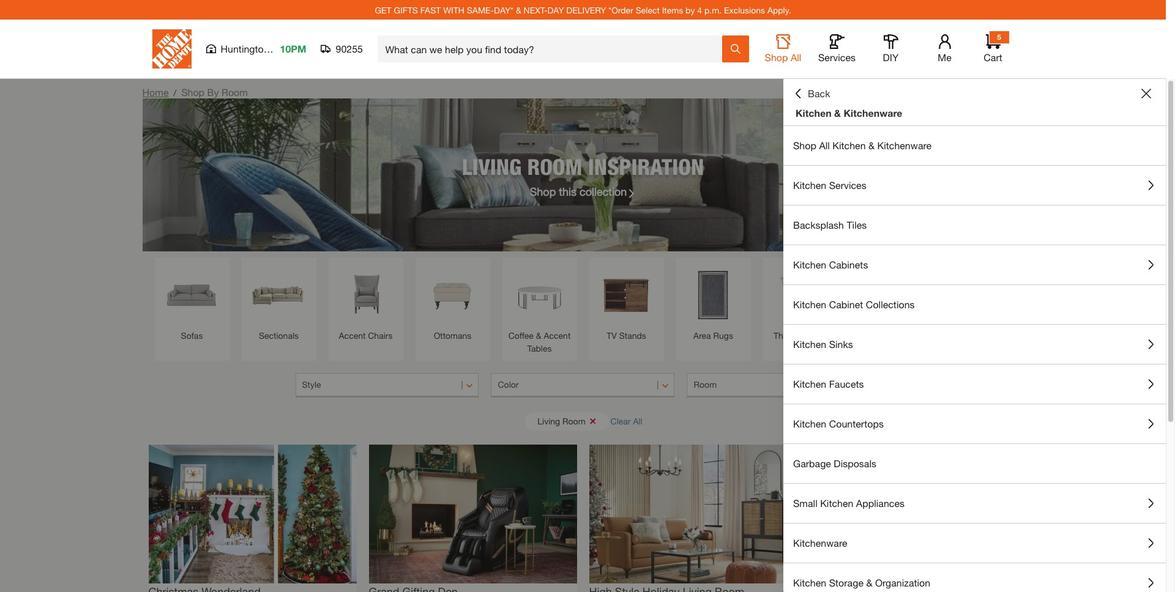 Task type: vqa. For each thing, say whether or not it's contained in the screenshot.
4 / 15 GROUP
no



Task type: describe. For each thing, give the bounding box(es) containing it.
color button
[[491, 374, 675, 398]]

next-
[[524, 5, 548, 15]]

ottomans link
[[422, 264, 484, 342]]

shop all
[[765, 51, 802, 63]]

kitchen for kitchen faucets
[[794, 378, 827, 390]]

home / shop by room
[[142, 86, 248, 98]]

backsplash tiles link
[[784, 206, 1166, 245]]

inspiration
[[588, 153, 704, 180]]

kitchen for kitchen services
[[794, 179, 827, 191]]

*order
[[609, 5, 634, 15]]

1 vertical spatial kitchenware
[[878, 140, 932, 151]]

ottomans image
[[422, 264, 484, 326]]

rugs
[[714, 331, 734, 341]]

all for shop all
[[791, 51, 802, 63]]

area rugs image
[[682, 264, 745, 326]]

coffee & accent tables
[[509, 331, 571, 354]]

room down color button at the bottom of page
[[563, 416, 586, 426]]

home link
[[142, 86, 169, 98]]

kitchen cabinet collections
[[794, 299, 915, 310]]

p.m.
[[705, 5, 722, 15]]

living room
[[538, 416, 586, 426]]

living for living room inspiration
[[462, 153, 522, 180]]

huntington park
[[221, 43, 292, 54]]

delivery
[[567, 5, 606, 15]]

gifts
[[394, 5, 418, 15]]

tables
[[528, 344, 552, 354]]

kitchen cabinets
[[794, 259, 869, 271]]

disposals
[[834, 458, 877, 470]]

style
[[302, 380, 321, 390]]

diy
[[883, 51, 899, 63]]

shop all kitchen & kitchenware
[[794, 140, 932, 151]]

kitchen storage & organization
[[794, 577, 931, 589]]

room right by
[[222, 86, 248, 98]]

diy button
[[872, 34, 911, 64]]

chairs
[[368, 331, 393, 341]]

1 stretchy image image from the left
[[148, 445, 357, 584]]

sectionals image
[[248, 264, 310, 326]]

cabinet
[[830, 299, 864, 310]]

accent chairs link
[[335, 264, 397, 342]]

1 accent from the left
[[339, 331, 366, 341]]

home
[[142, 86, 169, 98]]

kitchen countertops
[[794, 418, 884, 430]]

exclusions
[[724, 5, 765, 15]]

clear all button
[[611, 410, 643, 433]]

all for shop all kitchen & kitchenware
[[820, 140, 830, 151]]

throw blankets image
[[856, 264, 919, 326]]

kitchen countertops button
[[784, 405, 1166, 444]]

items
[[662, 5, 683, 15]]

clear
[[611, 416, 631, 426]]

menu containing shop all kitchen & kitchenware
[[784, 126, 1166, 593]]

& up shop all kitchen & kitchenware
[[835, 107, 841, 119]]

sofas image
[[161, 264, 223, 326]]

sofas link
[[161, 264, 223, 342]]

5
[[998, 32, 1002, 42]]

me
[[938, 51, 952, 63]]

the home depot logo image
[[152, 29, 191, 69]]

collection
[[580, 185, 627, 198]]

& inside coffee & accent tables
[[536, 331, 542, 341]]

& inside kitchen storage & organization button
[[867, 577, 873, 589]]

huntington
[[221, 43, 269, 54]]

countertops
[[830, 418, 884, 430]]

services button
[[818, 34, 857, 64]]

ottomans
[[434, 331, 472, 341]]

kitchen faucets button
[[784, 365, 1166, 404]]

shop for shop this collection
[[530, 185, 556, 198]]

90255 button
[[321, 43, 363, 55]]

kitchen sinks button
[[784, 325, 1166, 364]]

area rugs link
[[682, 264, 745, 342]]

clear all
[[611, 416, 643, 426]]

shop for shop all kitchen & kitchenware
[[794, 140, 817, 151]]

living room button
[[526, 412, 609, 431]]

tv stands
[[607, 331, 646, 341]]

2 stretchy image image from the left
[[369, 445, 577, 584]]

storage
[[830, 577, 864, 589]]

room up this in the left top of the page
[[528, 153, 583, 180]]

room down area
[[694, 380, 717, 390]]

accent chairs image
[[335, 264, 397, 326]]

kitchen cabinets button
[[784, 246, 1166, 285]]

kitchen storage & organization button
[[784, 564, 1166, 593]]

kitchen services
[[794, 179, 867, 191]]

4 stretchy image image from the left
[[810, 445, 1018, 584]]

kitchen for kitchen sinks
[[794, 339, 827, 350]]

with
[[443, 5, 465, 15]]

backsplash tiles
[[794, 219, 867, 231]]

throw pillows image
[[769, 264, 832, 326]]

back button
[[794, 88, 831, 100]]

90255
[[336, 43, 363, 54]]

collections
[[866, 299, 915, 310]]



Task type: locate. For each thing, give the bounding box(es) containing it.
all up kitchen services
[[820, 140, 830, 151]]

kitchen left cabinets
[[794, 259, 827, 271]]

kitchen cabinet collections link
[[784, 285, 1166, 325]]

0 horizontal spatial all
[[633, 416, 643, 426]]

kitchen for kitchen cabinet collections
[[794, 299, 827, 310]]

all for clear all
[[633, 416, 643, 426]]

& right the "storage"
[[867, 577, 873, 589]]

by
[[686, 5, 695, 15]]

shop left this in the left top of the page
[[530, 185, 556, 198]]

tv stands link
[[595, 264, 658, 342]]

back
[[808, 88, 831, 99]]

2 vertical spatial kitchenware
[[794, 538, 848, 549]]

coffee
[[509, 331, 534, 341]]

accent chairs
[[339, 331, 393, 341]]

kitchen up backsplash
[[794, 179, 827, 191]]

accent left chairs
[[339, 331, 366, 341]]

& inside shop all kitchen & kitchenware link
[[869, 140, 875, 151]]

kitchen up pillows
[[794, 299, 827, 310]]

1 horizontal spatial living
[[538, 416, 560, 426]]

services up back
[[819, 51, 856, 63]]

kitchen inside kitchen cabinets "button"
[[794, 259, 827, 271]]

organization
[[876, 577, 931, 589]]

& down kitchen & kitchenware
[[869, 140, 875, 151]]

throw pillows link
[[769, 264, 832, 342]]

drawer close image
[[1142, 89, 1152, 99]]

kitchen down kitchen & kitchenware
[[833, 140, 866, 151]]

kitchen for kitchen & kitchenware
[[796, 107, 832, 119]]

small kitchen appliances button
[[784, 484, 1166, 524]]

kitchen inside kitchen sinks button
[[794, 339, 827, 350]]

small
[[794, 498, 818, 509]]

day*
[[494, 5, 514, 15]]

by
[[207, 86, 219, 98]]

all
[[791, 51, 802, 63], [820, 140, 830, 151], [633, 416, 643, 426]]

1 horizontal spatial all
[[791, 51, 802, 63]]

kitchenware button
[[784, 524, 1166, 563]]

0 horizontal spatial accent
[[339, 331, 366, 341]]

0 vertical spatial all
[[791, 51, 802, 63]]

kitchen sinks
[[794, 339, 853, 350]]

2 horizontal spatial all
[[820, 140, 830, 151]]

get gifts fast with same-day* & next-day delivery *order select items by 4 p.m. exclusions apply.
[[375, 5, 791, 15]]

kitchenware inside 'button'
[[794, 538, 848, 549]]

10pm
[[280, 43, 306, 54]]

select
[[636, 5, 660, 15]]

shop down apply.
[[765, 51, 788, 63]]

throw pillows
[[774, 331, 827, 341]]

tv
[[607, 331, 617, 341]]

me button
[[926, 34, 965, 64]]

2 vertical spatial all
[[633, 416, 643, 426]]

1 horizontal spatial accent
[[544, 331, 571, 341]]

kitchen inside "kitchen cabinet collections" link
[[794, 299, 827, 310]]

sinks
[[830, 339, 853, 350]]

apply.
[[768, 5, 791, 15]]

kitchen left faucets
[[794, 378, 827, 390]]

area rugs
[[694, 331, 734, 341]]

stands
[[619, 331, 646, 341]]

garbage disposals link
[[784, 445, 1166, 484]]

accent inside coffee & accent tables
[[544, 331, 571, 341]]

services up tiles
[[830, 179, 867, 191]]

shop up kitchen services
[[794, 140, 817, 151]]

small kitchen appliances
[[794, 498, 905, 509]]

kitchen right small
[[821, 498, 854, 509]]

tv stands image
[[595, 264, 658, 326]]

kitchen faucets
[[794, 378, 864, 390]]

park
[[272, 43, 292, 54]]

shop this collection
[[530, 185, 627, 198]]

kitchen for kitchen cabinets
[[794, 259, 827, 271]]

feedback link image
[[1159, 207, 1176, 273]]

/
[[174, 88, 176, 98]]

shop right /
[[181, 86, 205, 98]]

coffee & accent tables image
[[509, 264, 571, 326]]

kitchen inside shop all kitchen & kitchenware link
[[833, 140, 866, 151]]

kitchen for kitchen countertops
[[794, 418, 827, 430]]

fast
[[421, 5, 441, 15]]

1 vertical spatial all
[[820, 140, 830, 151]]

accent
[[339, 331, 366, 341], [544, 331, 571, 341]]

cabinets
[[830, 259, 869, 271]]

1 vertical spatial services
[[830, 179, 867, 191]]

coffee & accent tables link
[[509, 264, 571, 355]]

appliances
[[857, 498, 905, 509]]

kitchen & kitchenware
[[796, 107, 903, 119]]

What can we help you find today? search field
[[385, 36, 722, 62]]

&
[[516, 5, 522, 15], [835, 107, 841, 119], [869, 140, 875, 151], [536, 331, 542, 341], [867, 577, 873, 589]]

throw
[[774, 331, 798, 341]]

accent up tables
[[544, 331, 571, 341]]

sofas
[[181, 331, 203, 341]]

kitchen left the "storage"
[[794, 577, 827, 589]]

cart 5
[[984, 32, 1003, 63]]

area
[[694, 331, 711, 341]]

get
[[375, 5, 392, 15]]

pillows
[[800, 331, 827, 341]]

same-
[[467, 5, 494, 15]]

garbage
[[794, 458, 832, 470]]

2 accent from the left
[[544, 331, 571, 341]]

color
[[498, 380, 519, 390]]

kitchen for kitchen storage & organization
[[794, 577, 827, 589]]

shop for shop all
[[765, 51, 788, 63]]

curtains & drapes image
[[943, 264, 1006, 326]]

faucets
[[830, 378, 864, 390]]

& up tables
[[536, 331, 542, 341]]

& right "day*"
[[516, 5, 522, 15]]

menu
[[784, 126, 1166, 593]]

kitchen inside kitchen services button
[[794, 179, 827, 191]]

0 horizontal spatial living
[[462, 153, 522, 180]]

services inside kitchen services button
[[830, 179, 867, 191]]

living inside button
[[538, 416, 560, 426]]

0 vertical spatial services
[[819, 51, 856, 63]]

sectionals link
[[248, 264, 310, 342]]

kitchen inside kitchen storage & organization button
[[794, 577, 827, 589]]

0 vertical spatial living
[[462, 153, 522, 180]]

kitchen left sinks at the right bottom of page
[[794, 339, 827, 350]]

day
[[548, 5, 564, 15]]

1 vertical spatial living
[[538, 416, 560, 426]]

living for living room
[[538, 416, 560, 426]]

kitchen inside the 'kitchen faucets' button
[[794, 378, 827, 390]]

0 vertical spatial kitchenware
[[844, 107, 903, 119]]

living room inspiration
[[462, 153, 704, 180]]

tiles
[[847, 219, 867, 231]]

living
[[462, 153, 522, 180], [538, 416, 560, 426]]

kitchen down 'back' button
[[796, 107, 832, 119]]

all up 'back' button
[[791, 51, 802, 63]]

shop this collection link
[[530, 183, 636, 200]]

kitchen services button
[[784, 166, 1166, 205]]

all right 'clear'
[[633, 416, 643, 426]]

kitchen inside small kitchen appliances button
[[821, 498, 854, 509]]

room
[[222, 86, 248, 98], [528, 153, 583, 180], [694, 380, 717, 390], [563, 416, 586, 426]]

room button
[[687, 374, 871, 398]]

sectionals
[[259, 331, 299, 341]]

shop
[[765, 51, 788, 63], [181, 86, 205, 98], [794, 140, 817, 151], [530, 185, 556, 198]]

this
[[559, 185, 577, 198]]

cart
[[984, 51, 1003, 63]]

kitchen up garbage
[[794, 418, 827, 430]]

shop all button
[[764, 34, 803, 64]]

3 stretchy image image from the left
[[589, 445, 798, 584]]

stretchy image image
[[148, 445, 357, 584], [369, 445, 577, 584], [589, 445, 798, 584], [810, 445, 1018, 584]]

4
[[698, 5, 702, 15]]

shop inside button
[[765, 51, 788, 63]]

backsplash
[[794, 219, 844, 231]]

style button
[[295, 374, 479, 398]]

services inside services button
[[819, 51, 856, 63]]

kitchen inside kitchen countertops button
[[794, 418, 827, 430]]



